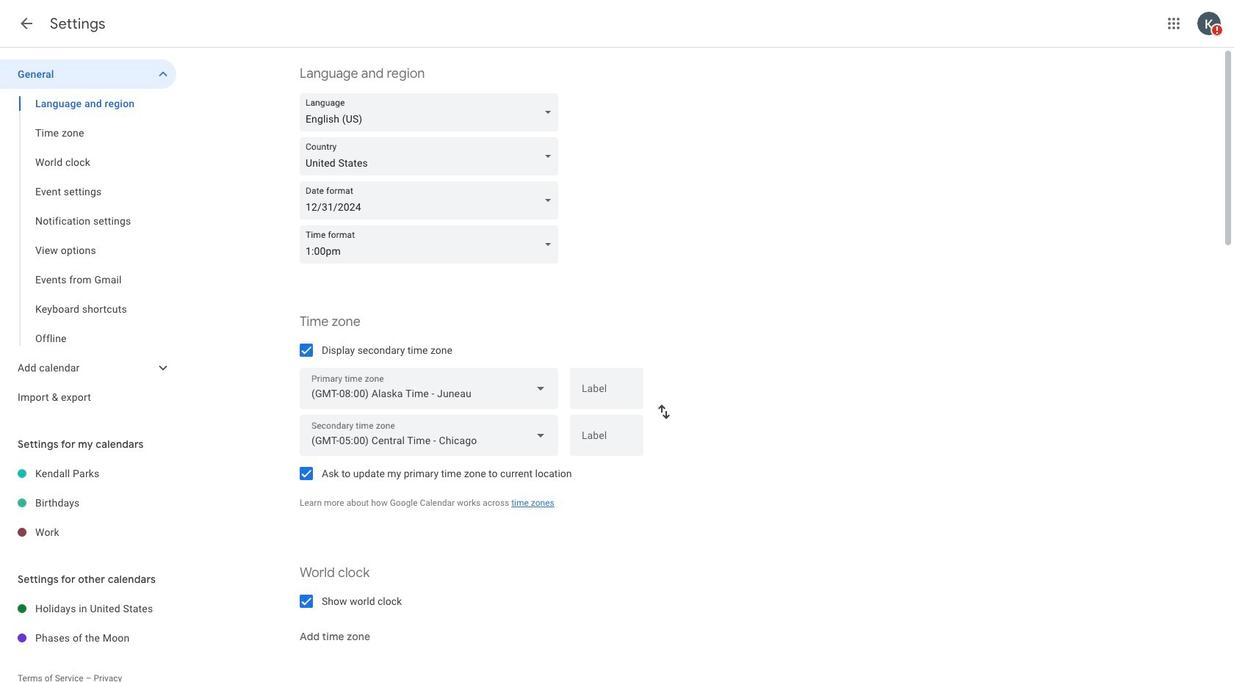 Task type: describe. For each thing, give the bounding box(es) containing it.
birthdays tree item
[[0, 488, 176, 518]]

Label for primary time zone. text field
[[582, 383, 632, 404]]

Label for secondary time zone. text field
[[582, 430, 632, 451]]

swap time zones image
[[655, 403, 673, 421]]

general tree item
[[0, 59, 176, 89]]

kendall parks tree item
[[0, 459, 176, 488]]



Task type: vqa. For each thing, say whether or not it's contained in the screenshot.
Birthdays link
no



Task type: locate. For each thing, give the bounding box(es) containing it.
1 tree from the top
[[0, 59, 176, 412]]

tree
[[0, 59, 176, 412], [0, 459, 176, 547], [0, 594, 176, 653]]

3 tree from the top
[[0, 594, 176, 653]]

phases of the moon tree item
[[0, 624, 176, 653]]

1 vertical spatial tree
[[0, 459, 176, 547]]

group
[[0, 89, 176, 353]]

work tree item
[[0, 518, 176, 547]]

go back image
[[18, 15, 35, 32]]

heading
[[50, 15, 106, 33]]

2 tree from the top
[[0, 459, 176, 547]]

None field
[[300, 93, 564, 131], [300, 137, 564, 176], [300, 181, 564, 220], [300, 226, 564, 264], [300, 368, 558, 409], [300, 415, 558, 456], [300, 93, 564, 131], [300, 137, 564, 176], [300, 181, 564, 220], [300, 226, 564, 264], [300, 368, 558, 409], [300, 415, 558, 456]]

0 vertical spatial tree
[[0, 59, 176, 412]]

holidays in united states tree item
[[0, 594, 176, 624]]

2 vertical spatial tree
[[0, 594, 176, 653]]



